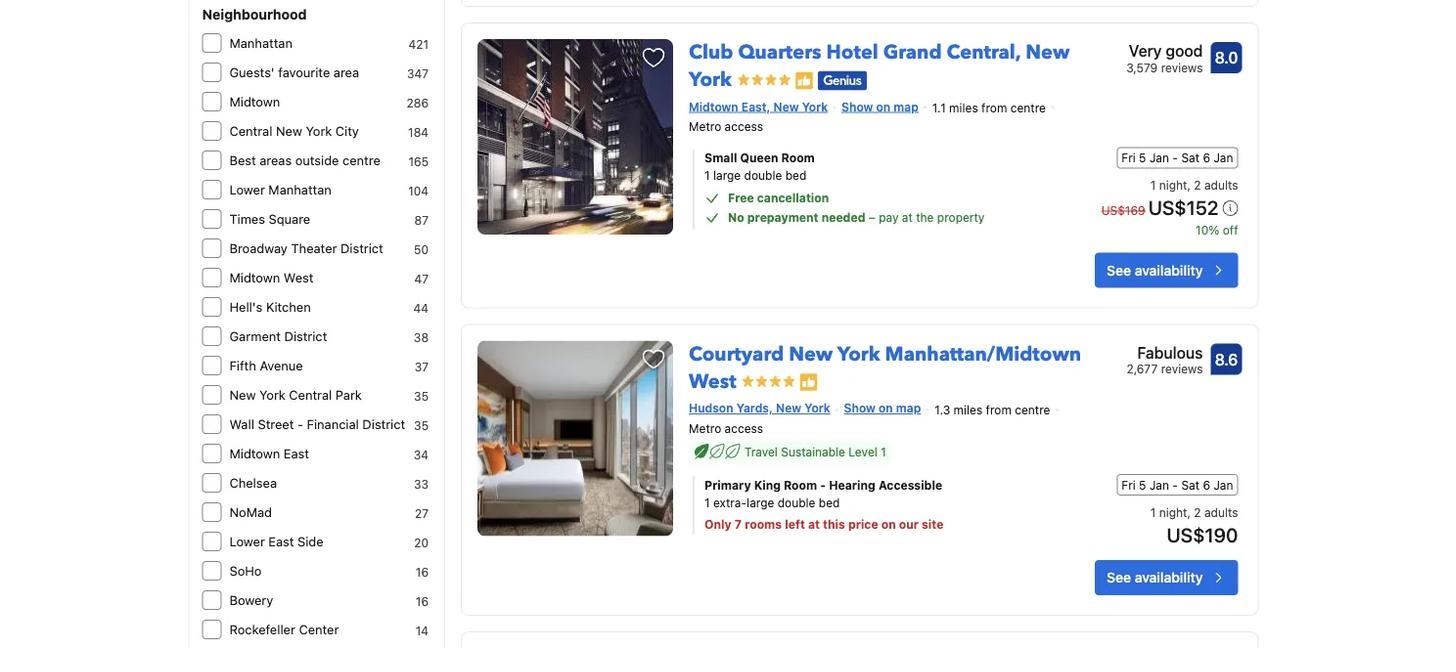 Task type: locate. For each thing, give the bounding box(es) containing it.
1 vertical spatial centre
[[343, 153, 380, 168]]

midtown for midtown east, new york
[[689, 100, 738, 113]]

1 vertical spatial central
[[289, 388, 332, 403]]

metro down hudson
[[689, 422, 721, 436]]

large
[[713, 169, 741, 182], [747, 496, 774, 510]]

3,579
[[1126, 60, 1158, 74]]

1 16 from the top
[[416, 566, 429, 579]]

see availability down 10%
[[1107, 262, 1203, 278]]

0 vertical spatial on
[[876, 100, 890, 113]]

1 sat from the top
[[1181, 151, 1200, 165]]

0 vertical spatial access
[[725, 120, 763, 134]]

central up "wall street - financial district 35"
[[289, 388, 332, 403]]

0 vertical spatial availability
[[1135, 262, 1203, 278]]

1 night from the top
[[1159, 179, 1187, 192]]

2 night from the top
[[1159, 506, 1187, 520]]

midtown down broadway
[[229, 271, 280, 285]]

0 vertical spatial 6
[[1203, 151, 1210, 165]]

0 vertical spatial ,
[[1187, 179, 1191, 192]]

map left 1.1
[[894, 100, 918, 113]]

york
[[689, 66, 732, 93], [802, 100, 828, 113], [306, 124, 332, 138], [837, 341, 880, 368], [259, 388, 286, 403], [804, 402, 830, 415]]

0 vertical spatial show on map
[[841, 100, 918, 113]]

0 vertical spatial double
[[744, 169, 782, 182]]

2 , from the top
[[1187, 506, 1191, 520]]

1 lower from the top
[[229, 182, 265, 197]]

1 vertical spatial show
[[844, 402, 875, 415]]

0 vertical spatial 16
[[416, 566, 429, 579]]

35 down 37
[[414, 389, 429, 403]]

0 vertical spatial see
[[1107, 262, 1131, 278]]

20
[[414, 536, 429, 550]]

1 vertical spatial adults
[[1204, 506, 1238, 520]]

2 availability from the top
[[1135, 570, 1203, 586]]

see for courtyard new york manhattan/midtown west
[[1107, 570, 1131, 586]]

double up the left
[[778, 496, 815, 510]]

hearing
[[829, 479, 875, 492]]

1 horizontal spatial at
[[902, 211, 913, 225]]

financial
[[307, 417, 359, 432]]

2
[[1194, 179, 1201, 192], [1194, 506, 1201, 520]]

on
[[876, 100, 890, 113], [879, 402, 893, 415], [881, 518, 896, 531]]

from for courtyard new york manhattan/midtown west
[[986, 403, 1012, 417]]

1 metro from the top
[[689, 120, 721, 134]]

from right 1.3
[[986, 403, 1012, 417]]

- left hearing
[[820, 479, 826, 492]]

fri 5 jan - sat 6 jan for club quarters hotel grand central, new york
[[1122, 151, 1233, 165]]

6 for courtyard new york manhattan/midtown west
[[1203, 479, 1210, 492]]

very good 3,579 reviews
[[1126, 41, 1203, 74]]

guests' favourite area
[[229, 65, 359, 80]]

0 vertical spatial manhattan
[[229, 36, 293, 50]]

see availability link down us$190
[[1095, 561, 1238, 596]]

16 for bowery
[[416, 595, 429, 609]]

manhattan down best areas outside centre
[[268, 182, 332, 197]]

see availability for club quarters hotel grand central, new york
[[1107, 262, 1203, 278]]

1 vertical spatial bed
[[819, 496, 840, 510]]

reviews down good
[[1161, 60, 1203, 74]]

0 vertical spatial east
[[284, 447, 309, 461]]

adults up us$152
[[1204, 179, 1238, 192]]

outside
[[295, 153, 339, 168]]

2 vertical spatial centre
[[1015, 403, 1050, 417]]

fri 5 jan - sat 6 jan for courtyard new york manhattan/midtown west
[[1122, 479, 1233, 492]]

very
[[1129, 41, 1162, 60]]

metro up small
[[689, 120, 721, 134]]

0 vertical spatial sat
[[1181, 151, 1200, 165]]

1 vertical spatial sat
[[1181, 479, 1200, 492]]

1 vertical spatial east
[[268, 535, 294, 549]]

midtown left east, at the right top of page
[[689, 100, 738, 113]]

sat up '1 night , 2 adults' on the top of the page
[[1181, 151, 1200, 165]]

good
[[1166, 41, 1203, 60]]

286
[[407, 96, 429, 110]]

0 horizontal spatial central
[[229, 124, 272, 138]]

garment district
[[229, 329, 327, 344]]

district right 'theater'
[[340, 241, 383, 256]]

,
[[1187, 179, 1191, 192], [1187, 506, 1191, 520]]

district down kitchen on the left top of page
[[284, 329, 327, 344]]

1 vertical spatial west
[[689, 368, 736, 395]]

from
[[981, 101, 1007, 115], [986, 403, 1012, 417]]

manhattan
[[229, 36, 293, 50], [268, 182, 332, 197]]

east for midtown
[[284, 447, 309, 461]]

16 down 20 on the bottom left of the page
[[416, 566, 429, 579]]

room inside small queen room link
[[781, 151, 815, 165]]

2 adults from the top
[[1204, 506, 1238, 520]]

1 availability from the top
[[1135, 262, 1203, 278]]

reviews
[[1161, 60, 1203, 74], [1161, 362, 1203, 376]]

quarters
[[738, 39, 821, 66]]

0 vertical spatial reviews
[[1161, 60, 1203, 74]]

1 35 from the top
[[414, 389, 429, 403]]

1 vertical spatial at
[[808, 518, 820, 531]]

new right the central,
[[1026, 39, 1070, 66]]

scored 8.0 element
[[1211, 42, 1242, 73]]

room inside primary king room - hearing accessible 1 extra-large double bed only 7 rooms left at this price on our site
[[784, 479, 817, 492]]

at
[[902, 211, 913, 225], [808, 518, 820, 531]]

us$190
[[1167, 524, 1238, 547]]

at left the
[[902, 211, 913, 225]]

miles inside 1.3 miles from centre metro access
[[954, 403, 983, 417]]

347
[[407, 67, 429, 80]]

new right courtyard
[[789, 341, 833, 368]]

1 inside 1 night , 2 adults us$190
[[1150, 506, 1156, 520]]

night up us$152
[[1159, 179, 1187, 192]]

york up 1.3 miles from centre metro access
[[837, 341, 880, 368]]

14
[[416, 624, 429, 638]]

0 vertical spatial room
[[781, 151, 815, 165]]

centre down the central,
[[1010, 101, 1046, 115]]

district right financial
[[362, 417, 405, 432]]

midtown up chelsea
[[229, 447, 280, 461]]

104
[[408, 184, 429, 198]]

1 vertical spatial reviews
[[1161, 362, 1203, 376]]

sat for club quarters hotel grand central, new york
[[1181, 151, 1200, 165]]

double down small queen room at the top of page
[[744, 169, 782, 182]]

1 vertical spatial on
[[879, 402, 893, 415]]

show on map for york
[[844, 402, 921, 415]]

0 vertical spatial adults
[[1204, 179, 1238, 192]]

0 vertical spatial night
[[1159, 179, 1187, 192]]

0 vertical spatial miles
[[949, 101, 978, 115]]

35
[[414, 389, 429, 403], [414, 419, 429, 432]]

0 vertical spatial at
[[902, 211, 913, 225]]

lower up "soho"
[[229, 535, 265, 549]]

2 see from the top
[[1107, 570, 1131, 586]]

5
[[1139, 151, 1146, 165], [1139, 479, 1146, 492]]

king
[[754, 479, 781, 492]]

centre inside 1.3 miles from centre metro access
[[1015, 403, 1050, 417]]

6 up '1 night , 2 adults' on the top of the page
[[1203, 151, 1210, 165]]

sustainable
[[781, 445, 845, 459]]

1 vertical spatial 35
[[414, 419, 429, 432]]

0 vertical spatial lower
[[229, 182, 265, 197]]

1 fri from the top
[[1122, 151, 1136, 165]]

1 horizontal spatial bed
[[819, 496, 840, 510]]

access down east, at the right top of page
[[725, 120, 763, 134]]

show down club quarters hotel grand central, new york
[[841, 100, 873, 113]]

1 access from the top
[[725, 120, 763, 134]]

centre down city in the left of the page
[[343, 153, 380, 168]]

, for 1 night , 2 adults us$190
[[1187, 506, 1191, 520]]

adults up us$190
[[1204, 506, 1238, 520]]

2,677
[[1127, 362, 1158, 376]]

1 vertical spatial show on map
[[844, 402, 921, 415]]

club quarters hotel grand central, new york link
[[689, 31, 1070, 93]]

adults inside 1 night , 2 adults us$190
[[1204, 506, 1238, 520]]

on for manhattan/midtown
[[879, 402, 893, 415]]

reviews down fabulous
[[1161, 362, 1203, 376]]

availability down us$190
[[1135, 570, 1203, 586]]

from inside 1.3 miles from centre metro access
[[986, 403, 1012, 417]]

east down street
[[284, 447, 309, 461]]

1 vertical spatial access
[[725, 422, 763, 436]]

miles right 1.3
[[954, 403, 983, 417]]

room right king
[[784, 479, 817, 492]]

1 vertical spatial see availability
[[1107, 570, 1203, 586]]

access down yards,
[[725, 422, 763, 436]]

metro inside 1.1 miles from centre metro access
[[689, 120, 721, 134]]

night for 1 night , 2 adults
[[1159, 179, 1187, 192]]

best areas outside centre
[[229, 153, 380, 168]]

night inside 1 night , 2 adults us$190
[[1159, 506, 1187, 520]]

street
[[258, 417, 294, 432]]

0 horizontal spatial west
[[284, 271, 313, 285]]

1 vertical spatial 5
[[1139, 479, 1146, 492]]

0 vertical spatial map
[[894, 100, 918, 113]]

1 vertical spatial large
[[747, 496, 774, 510]]

35 up 34 on the left of the page
[[414, 419, 429, 432]]

district inside "wall street - financial district 35"
[[362, 417, 405, 432]]

0 vertical spatial see availability
[[1107, 262, 1203, 278]]

see availability down us$190
[[1107, 570, 1203, 586]]

1 adults from the top
[[1204, 179, 1238, 192]]

0 vertical spatial west
[[284, 271, 313, 285]]

2 vertical spatial on
[[881, 518, 896, 531]]

hell's
[[229, 300, 263, 315]]

times
[[229, 212, 265, 227]]

fri for courtyard new york manhattan/midtown west
[[1122, 479, 1136, 492]]

, for 1 night , 2 adults
[[1187, 179, 1191, 192]]

1 vertical spatial from
[[986, 403, 1012, 417]]

fri 5 jan - sat 6 jan up 1 night , 2 adults us$190
[[1122, 479, 1233, 492]]

show up level
[[844, 402, 875, 415]]

2 fri from the top
[[1122, 479, 1136, 492]]

room
[[781, 151, 815, 165], [784, 479, 817, 492]]

centre down manhattan/midtown
[[1015, 403, 1050, 417]]

primary king room - hearing accessible 1 extra-large double bed only 7 rooms left at this price on our site
[[705, 479, 944, 531]]

2 access from the top
[[725, 422, 763, 436]]

midtown for midtown
[[229, 94, 280, 109]]

metro for courtyard new york manhattan/midtown west
[[689, 422, 721, 436]]

1 see availability link from the top
[[1095, 253, 1238, 288]]

1 for 1 night , 2 adults
[[1150, 179, 1156, 192]]

0 vertical spatial from
[[981, 101, 1007, 115]]

new york central park
[[229, 388, 362, 403]]

0 vertical spatial centre
[[1010, 101, 1046, 115]]

broadway theater district
[[229, 241, 383, 256]]

2 up us$152
[[1194, 179, 1201, 192]]

neighbourhood
[[202, 6, 307, 23]]

show on map down the courtyard new york manhattan/midtown west
[[844, 402, 921, 415]]

1 vertical spatial fri 5 jan - sat 6 jan
[[1122, 479, 1233, 492]]

0 vertical spatial fri
[[1122, 151, 1136, 165]]

east,
[[741, 100, 770, 113]]

centre inside 1.1 miles from centre metro access
[[1010, 101, 1046, 115]]

room right queen
[[781, 151, 815, 165]]

west up hudson
[[689, 368, 736, 395]]

184
[[408, 125, 429, 139]]

- right street
[[297, 417, 303, 432]]

yards,
[[736, 402, 773, 415]]

this property is part of our preferred partner programme. it is committed to providing commendable service and good value. it will pay us a higher commission if you make a booking. image
[[794, 71, 814, 90], [799, 373, 819, 392], [799, 373, 819, 392]]

0 vertical spatial bed
[[785, 169, 806, 182]]

sat
[[1181, 151, 1200, 165], [1181, 479, 1200, 492]]

1 vertical spatial ,
[[1187, 506, 1191, 520]]

1 vertical spatial availability
[[1135, 570, 1203, 586]]

fifth
[[229, 359, 256, 373]]

rockefeller center
[[229, 623, 339, 637]]

centre for club quarters hotel grand central, new york
[[1010, 101, 1046, 115]]

adults for 1 night , 2 adults us$190
[[1204, 506, 1238, 520]]

1 vertical spatial map
[[896, 402, 921, 415]]

0 vertical spatial 2
[[1194, 179, 1201, 192]]

prepayment
[[747, 211, 818, 225]]

miles inside 1.1 miles from centre metro access
[[949, 101, 978, 115]]

2 metro from the top
[[689, 422, 721, 436]]

lower up 'times'
[[229, 182, 265, 197]]

midtown down "guests'"
[[229, 94, 280, 109]]

hotel
[[826, 39, 878, 66]]

, up us$190
[[1187, 506, 1191, 520]]

1 vertical spatial double
[[778, 496, 815, 510]]

1 5 from the top
[[1139, 151, 1146, 165]]

1 vertical spatial see
[[1107, 570, 1131, 586]]

large down king
[[747, 496, 774, 510]]

access
[[725, 120, 763, 134], [725, 422, 763, 436]]

room for queen
[[781, 151, 815, 165]]

access inside 1.1 miles from centre metro access
[[725, 120, 763, 134]]

6 up 1 night , 2 adults us$190
[[1203, 479, 1210, 492]]

fri
[[1122, 151, 1136, 165], [1122, 479, 1136, 492]]

fri for club quarters hotel grand central, new york
[[1122, 151, 1136, 165]]

central,
[[947, 39, 1021, 66]]

2 reviews from the top
[[1161, 362, 1203, 376]]

midtown east
[[229, 447, 309, 461]]

from for club quarters hotel grand central, new york
[[981, 101, 1007, 115]]

0 horizontal spatial at
[[808, 518, 820, 531]]

from right 1.1
[[981, 101, 1007, 115]]

guests'
[[229, 65, 275, 80]]

show on map down club quarters hotel grand central, new york
[[841, 100, 918, 113]]

miles right 1.1
[[949, 101, 978, 115]]

new down fifth
[[229, 388, 256, 403]]

york down club
[[689, 66, 732, 93]]

very good element
[[1126, 39, 1203, 62]]

on down club quarters hotel grand central, new york
[[876, 100, 890, 113]]

0 vertical spatial district
[[340, 241, 383, 256]]

34
[[414, 448, 429, 462]]

0 vertical spatial fri 5 jan - sat 6 jan
[[1122, 151, 1233, 165]]

0 vertical spatial see availability link
[[1095, 253, 1238, 288]]

2 35 from the top
[[414, 419, 429, 432]]

this property is part of our preferred partner programme. it is committed to providing commendable service and good value. it will pay us a higher commission if you make a booking. image for new
[[799, 373, 819, 392]]

fri 5 jan - sat 6 jan up '1 night , 2 adults' on the top of the page
[[1122, 151, 1233, 165]]

large down small
[[713, 169, 741, 182]]

-
[[1172, 151, 1178, 165], [297, 417, 303, 432], [820, 479, 826, 492], [1172, 479, 1178, 492]]

2 up us$190
[[1194, 506, 1201, 520]]

from inside 1.1 miles from centre metro access
[[981, 101, 1007, 115]]

no prepayment needed – pay at the property
[[728, 211, 985, 225]]

night up us$190
[[1159, 506, 1187, 520]]

center
[[299, 623, 339, 637]]

metro inside 1.3 miles from centre metro access
[[689, 422, 721, 436]]

2 6 from the top
[[1203, 479, 1210, 492]]

0 vertical spatial large
[[713, 169, 741, 182]]

see
[[1107, 262, 1131, 278], [1107, 570, 1131, 586]]

1 vertical spatial fri
[[1122, 479, 1136, 492]]

at inside primary king room - hearing accessible 1 extra-large double bed only 7 rooms left at this price on our site
[[808, 518, 820, 531]]

reviews inside fabulous 2,677 reviews
[[1161, 362, 1203, 376]]

1 , from the top
[[1187, 179, 1191, 192]]

1 inside primary king room - hearing accessible 1 extra-large double bed only 7 rooms left at this price on our site
[[705, 496, 710, 510]]

1 for 1 large double bed
[[705, 169, 710, 182]]

pay
[[879, 211, 899, 225]]

primary king room - hearing accessible link
[[705, 477, 1035, 494]]

see availability link down 10%
[[1095, 253, 1238, 288]]

genius discounts available at this property. image
[[818, 71, 867, 90], [818, 71, 867, 90]]

1.1 miles from centre metro access
[[689, 101, 1046, 134]]

1 for 1 night , 2 adults us$190
[[1150, 506, 1156, 520]]

, up us$152
[[1187, 179, 1191, 192]]

see availability for courtyard new york manhattan/midtown west
[[1107, 570, 1203, 586]]

0 vertical spatial 5
[[1139, 151, 1146, 165]]

1 vertical spatial 16
[[416, 595, 429, 609]]

wall
[[229, 417, 254, 432]]

1 see availability from the top
[[1107, 262, 1203, 278]]

5 for courtyard new york manhattan/midtown west
[[1139, 479, 1146, 492]]

metro
[[689, 120, 721, 134], [689, 422, 721, 436]]

central up best
[[229, 124, 272, 138]]

sat up 1 night , 2 adults us$190
[[1181, 479, 1200, 492]]

2 fri 5 jan - sat 6 jan from the top
[[1122, 479, 1233, 492]]

2 lower from the top
[[229, 535, 265, 549]]

2 for 1 night , 2 adults
[[1194, 179, 1201, 192]]

2 2 from the top
[[1194, 506, 1201, 520]]

16 up 14
[[416, 595, 429, 609]]

york inside club quarters hotel grand central, new york
[[689, 66, 732, 93]]

see availability link
[[1095, 253, 1238, 288], [1095, 561, 1238, 596]]

availability down 10%
[[1135, 262, 1203, 278]]

2 sat from the top
[[1181, 479, 1200, 492]]

1 vertical spatial 6
[[1203, 479, 1210, 492]]

city
[[335, 124, 359, 138]]

2 5 from the top
[[1139, 479, 1146, 492]]

lower for lower manhattan
[[229, 182, 265, 197]]

at right the left
[[808, 518, 820, 531]]

wall street - financial district 35
[[229, 417, 429, 432]]

broadway
[[229, 241, 288, 256]]

on down the courtyard new york manhattan/midtown west
[[879, 402, 893, 415]]

1 vertical spatial see availability link
[[1095, 561, 1238, 596]]

reviews inside "very good 3,579 reviews"
[[1161, 60, 1203, 74]]

lower
[[229, 182, 265, 197], [229, 535, 265, 549]]

new
[[1026, 39, 1070, 66], [773, 100, 799, 113], [276, 124, 302, 138], [789, 341, 833, 368], [229, 388, 256, 403], [776, 402, 801, 415]]

cancellation
[[757, 191, 829, 205]]

off
[[1223, 224, 1238, 237]]

2 see availability link from the top
[[1095, 561, 1238, 596]]

–
[[869, 211, 876, 225]]

1 horizontal spatial west
[[689, 368, 736, 395]]

2 inside 1 night , 2 adults us$190
[[1194, 506, 1201, 520]]

1 see from the top
[[1107, 262, 1131, 278]]

2 16 from the top
[[416, 595, 429, 609]]

show on map
[[841, 100, 918, 113], [844, 402, 921, 415]]

soho
[[229, 564, 262, 579]]

access inside 1.3 miles from centre metro access
[[725, 422, 763, 436]]

east left side
[[268, 535, 294, 549]]

1 vertical spatial lower
[[229, 535, 265, 549]]

1 vertical spatial metro
[[689, 422, 721, 436]]

1 vertical spatial 2
[[1194, 506, 1201, 520]]

small queen room link
[[705, 149, 1035, 167]]

east for lower
[[268, 535, 294, 549]]

1 horizontal spatial large
[[747, 496, 774, 510]]

1 2 from the top
[[1194, 179, 1201, 192]]

2 see availability from the top
[[1107, 570, 1203, 586]]

1 vertical spatial night
[[1159, 506, 1187, 520]]

bed up this
[[819, 496, 840, 510]]

0 horizontal spatial large
[[713, 169, 741, 182]]

bed up cancellation
[[785, 169, 806, 182]]

0 vertical spatial 35
[[414, 389, 429, 403]]

, inside 1 night , 2 adults us$190
[[1187, 506, 1191, 520]]

club quarters hotel grand central, new york
[[689, 39, 1070, 93]]

7
[[735, 518, 742, 531]]

west down broadway theater district
[[284, 271, 313, 285]]

1 fri 5 jan - sat 6 jan from the top
[[1122, 151, 1233, 165]]

garment
[[229, 329, 281, 344]]

on left our
[[881, 518, 896, 531]]

1 reviews from the top
[[1161, 60, 1203, 74]]

map left 1.3
[[896, 402, 921, 415]]

courtyard new york manhattan/midtown west link
[[689, 333, 1081, 395]]

1 night , 2 adults us$190
[[1150, 506, 1238, 547]]

manhattan down the neighbourhood
[[229, 36, 293, 50]]

1 vertical spatial miles
[[954, 403, 983, 417]]

0 vertical spatial show
[[841, 100, 873, 113]]

this property is part of our preferred partner programme. it is committed to providing commendable service and good value. it will pay us a higher commission if you make a booking. image
[[794, 71, 814, 90]]

1 vertical spatial room
[[784, 479, 817, 492]]

centre for courtyard new york manhattan/midtown west
[[1015, 403, 1050, 417]]

0 vertical spatial metro
[[689, 120, 721, 134]]

2 vertical spatial district
[[362, 417, 405, 432]]

1 6 from the top
[[1203, 151, 1210, 165]]



Task type: vqa. For each thing, say whether or not it's contained in the screenshot.


Task type: describe. For each thing, give the bounding box(es) containing it.
manhattan/midtown
[[885, 341, 1081, 368]]

nomad
[[229, 505, 272, 520]]

us$169
[[1101, 204, 1145, 218]]

rockefeller
[[229, 623, 295, 637]]

new right east, at the right top of page
[[773, 100, 799, 113]]

property
[[937, 211, 985, 225]]

- up 1 night , 2 adults us$190
[[1172, 479, 1178, 492]]

the
[[916, 211, 934, 225]]

scored 8.6 element
[[1211, 344, 1242, 375]]

see for club quarters hotel grand central, new york
[[1107, 262, 1131, 278]]

lower east side
[[229, 535, 324, 549]]

33
[[414, 477, 429, 491]]

avenue
[[260, 359, 303, 373]]

0 horizontal spatial bed
[[785, 169, 806, 182]]

no
[[728, 211, 744, 225]]

metro for club quarters hotel grand central, new york
[[689, 120, 721, 134]]

50
[[414, 243, 429, 256]]

courtyard
[[689, 341, 784, 368]]

square
[[269, 212, 310, 227]]

room for king
[[784, 479, 817, 492]]

5 for club quarters hotel grand central, new york
[[1139, 151, 1146, 165]]

47
[[414, 272, 429, 286]]

central new york city
[[229, 124, 359, 138]]

access for club quarters hotel grand central, new york
[[725, 120, 763, 134]]

new inside the courtyard new york manhattan/midtown west
[[789, 341, 833, 368]]

york up street
[[259, 388, 286, 403]]

new right yards,
[[776, 402, 801, 415]]

fifth avenue
[[229, 359, 303, 373]]

map for grand
[[894, 100, 918, 113]]

only
[[705, 518, 732, 531]]

- up '1 night , 2 adults' on the top of the page
[[1172, 151, 1178, 165]]

1 vertical spatial manhattan
[[268, 182, 332, 197]]

rooms
[[745, 518, 782, 531]]

west inside the courtyard new york manhattan/midtown west
[[689, 368, 736, 395]]

lower manhattan
[[229, 182, 332, 197]]

night for 1 night , 2 adults us$190
[[1159, 506, 1187, 520]]

primary
[[705, 479, 751, 492]]

1 night , 2 adults
[[1150, 179, 1238, 192]]

level
[[849, 445, 877, 459]]

courtyard new york manhattan/midtown west
[[689, 341, 1081, 395]]

165
[[408, 155, 429, 168]]

1.3
[[935, 403, 950, 417]]

midtown west
[[229, 271, 313, 285]]

hudson
[[689, 402, 733, 415]]

421
[[409, 37, 429, 51]]

hell's kitchen
[[229, 300, 311, 315]]

- inside "wall street - financial district 35"
[[297, 417, 303, 432]]

availability for courtyard new york manhattan/midtown west
[[1135, 570, 1203, 586]]

york up travel sustainable level 1
[[804, 402, 830, 415]]

miles for manhattan/midtown
[[954, 403, 983, 417]]

free cancellation
[[728, 191, 829, 205]]

midtown for midtown east
[[229, 447, 280, 461]]

see availability link for club quarters hotel grand central, new york
[[1095, 253, 1238, 288]]

0 vertical spatial central
[[229, 124, 272, 138]]

new up areas
[[276, 124, 302, 138]]

queen
[[740, 151, 778, 165]]

- inside primary king room - hearing accessible 1 extra-large double bed only 7 rooms left at this price on our site
[[820, 479, 826, 492]]

midtown east, new york
[[689, 100, 828, 113]]

1 large double bed
[[705, 169, 806, 182]]

area
[[334, 65, 359, 80]]

club quarters hotel grand central, new york image
[[478, 39, 673, 235]]

1.3 miles from centre metro access
[[689, 403, 1050, 436]]

club
[[689, 39, 733, 66]]

10%
[[1196, 224, 1219, 237]]

bed inside primary king room - hearing accessible 1 extra-large double bed only 7 rooms left at this price on our site
[[819, 496, 840, 510]]

35 inside "wall street - financial district 35"
[[414, 419, 429, 432]]

needed
[[822, 211, 865, 225]]

8.0
[[1215, 48, 1238, 67]]

16 for soho
[[416, 566, 429, 579]]

site
[[922, 518, 944, 531]]

this
[[823, 518, 845, 531]]

travel sustainable level 1
[[745, 445, 886, 459]]

new inside club quarters hotel grand central, new york
[[1026, 39, 1070, 66]]

extra-
[[713, 496, 747, 510]]

2 for 1 night , 2 adults us$190
[[1194, 506, 1201, 520]]

miles for grand
[[949, 101, 978, 115]]

on for grand
[[876, 100, 890, 113]]

38
[[414, 331, 429, 344]]

side
[[297, 535, 324, 549]]

midtown for midtown west
[[229, 271, 280, 285]]

availability for club quarters hotel grand central, new york
[[1135, 262, 1203, 278]]

show on map for hotel
[[841, 100, 918, 113]]

us$152
[[1148, 196, 1219, 219]]

1 vertical spatial district
[[284, 329, 327, 344]]

map for manhattan/midtown
[[896, 402, 921, 415]]

access for courtyard new york manhattan/midtown west
[[725, 422, 763, 436]]

show for york
[[844, 402, 875, 415]]

see availability link for courtyard new york manhattan/midtown west
[[1095, 561, 1238, 596]]

york left city in the left of the page
[[306, 124, 332, 138]]

kitchen
[[266, 300, 311, 315]]

travel
[[745, 445, 778, 459]]

left
[[785, 518, 805, 531]]

double inside primary king room - hearing accessible 1 extra-large double bed only 7 rooms left at this price on our site
[[778, 496, 815, 510]]

price
[[848, 518, 878, 531]]

york down this property is part of our preferred partner programme. it is committed to providing commendable service and good value. it will pay us a higher commission if you make a booking. image
[[802, 100, 828, 113]]

times square
[[229, 212, 310, 227]]

this property is part of our preferred partner programme. it is committed to providing commendable service and good value. it will pay us a higher commission if you make a booking. image for quarters
[[794, 71, 814, 90]]

accessible
[[879, 479, 942, 492]]

37
[[415, 360, 429, 374]]

1 horizontal spatial central
[[289, 388, 332, 403]]

87
[[414, 213, 429, 227]]

chelsea
[[229, 476, 277, 491]]

44
[[413, 301, 429, 315]]

york inside the courtyard new york manhattan/midtown west
[[837, 341, 880, 368]]

hudson yards, new york
[[689, 402, 830, 415]]

show for hotel
[[841, 100, 873, 113]]

courtyard new york manhattan/midtown west image
[[478, 341, 673, 537]]

lower for lower east side
[[229, 535, 265, 549]]

6 for club quarters hotel grand central, new york
[[1203, 151, 1210, 165]]

our
[[899, 518, 919, 531]]

adults for 1 night , 2 adults
[[1204, 179, 1238, 192]]

bowery
[[229, 593, 273, 608]]

favourite
[[278, 65, 330, 80]]

on inside primary king room - hearing accessible 1 extra-large double bed only 7 rooms left at this price on our site
[[881, 518, 896, 531]]

sat for courtyard new york manhattan/midtown west
[[1181, 479, 1200, 492]]

fabulous element
[[1127, 341, 1203, 364]]

fabulous 2,677 reviews
[[1127, 343, 1203, 376]]

large inside primary king room - hearing accessible 1 extra-large double bed only 7 rooms left at this price on our site
[[747, 496, 774, 510]]

small
[[705, 151, 737, 165]]

park
[[335, 388, 362, 403]]



